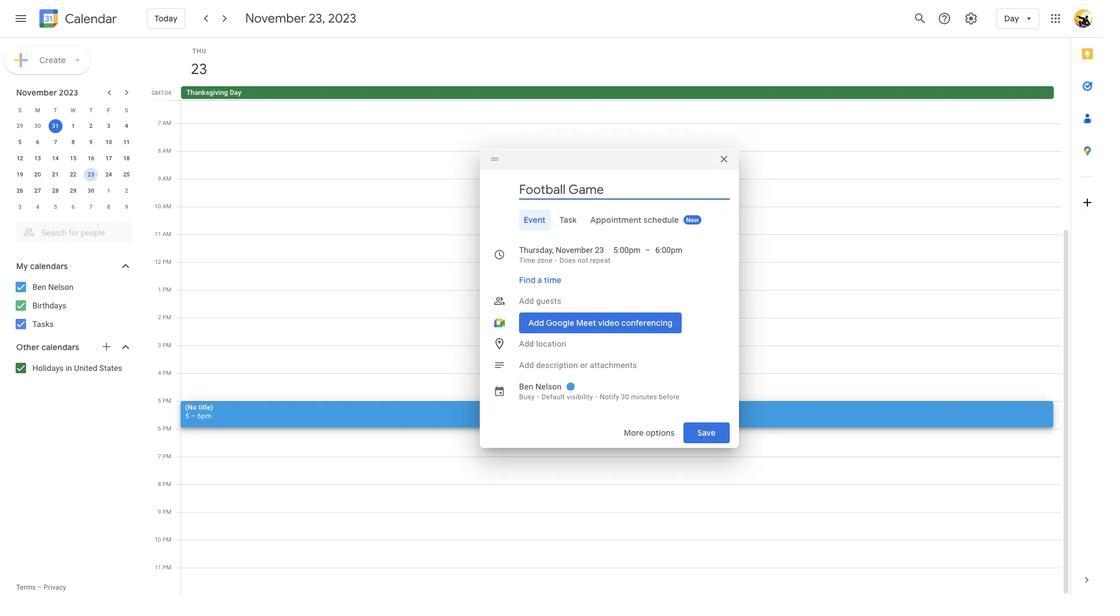Task type: locate. For each thing, give the bounding box(es) containing it.
11 up 18
[[123, 139, 130, 145]]

3 pm
[[158, 342, 171, 349]]

3
[[107, 123, 110, 129], [18, 204, 22, 210], [158, 342, 161, 349]]

0 horizontal spatial 29
[[17, 123, 23, 129]]

8 up 9 pm
[[158, 481, 161, 488]]

1 vertical spatial –
[[191, 412, 196, 420]]

2 inside 'grid'
[[158, 314, 161, 321]]

23 grid
[[148, 38, 1071, 596]]

16 element
[[84, 152, 98, 166]]

9
[[89, 139, 93, 145], [158, 175, 161, 182], [125, 204, 128, 210], [158, 509, 161, 515]]

1 vertical spatial nelson
[[536, 382, 562, 391]]

row containing 3
[[11, 199, 135, 215]]

pm down 9 pm
[[163, 537, 171, 543]]

4 row from the top
[[11, 151, 135, 167]]

2 pm from the top
[[163, 287, 171, 293]]

2 vertical spatial 2
[[158, 314, 161, 321]]

2 horizontal spatial 2
[[158, 314, 161, 321]]

0 horizontal spatial 2023
[[59, 87, 78, 98]]

1 horizontal spatial 23
[[190, 60, 207, 79]]

11 down 10 am
[[155, 231, 161, 237]]

to element
[[646, 244, 651, 256]]

2 vertical spatial 1
[[158, 287, 161, 293]]

1 vertical spatial november
[[16, 87, 57, 98]]

tab list
[[1072, 38, 1104, 564], [489, 209, 730, 230]]

2023 right 23,
[[328, 10, 357, 27]]

– inside '(no title) 5 – 6pm'
[[191, 412, 196, 420]]

6 down october 30 element
[[36, 139, 39, 145]]

2 vertical spatial 6
[[158, 426, 161, 432]]

1 horizontal spatial 2
[[125, 188, 128, 194]]

0 horizontal spatial 3
[[18, 204, 22, 210]]

repeat
[[590, 256, 611, 264]]

create button
[[5, 46, 90, 74]]

3 for 3 pm
[[158, 342, 161, 349]]

30 for 30 element
[[88, 188, 94, 194]]

1 horizontal spatial 6
[[72, 204, 75, 210]]

0 horizontal spatial ben nelson
[[32, 283, 74, 292]]

1 pm from the top
[[163, 259, 171, 265]]

2 horizontal spatial 6
[[158, 426, 161, 432]]

10 element
[[102, 135, 116, 149]]

am
[[163, 120, 171, 126], [163, 148, 171, 154], [163, 175, 171, 182], [163, 203, 171, 210], [163, 231, 171, 237]]

0 vertical spatial 12
[[17, 155, 23, 162]]

13 element
[[31, 152, 45, 166]]

pm for 4 pm
[[163, 370, 171, 376]]

3 down f
[[107, 123, 110, 129]]

0 vertical spatial day
[[1005, 13, 1020, 24]]

9 up 10 am
[[158, 175, 161, 182]]

row containing 26
[[11, 183, 135, 199]]

november for november 2023
[[16, 87, 57, 98]]

add down add location
[[519, 360, 534, 370]]

add inside dropdown button
[[519, 296, 534, 305]]

pm for 1 pm
[[163, 287, 171, 293]]

4 down 27 'element'
[[36, 204, 39, 210]]

december 6 element
[[66, 200, 80, 214]]

23 down thu
[[190, 60, 207, 79]]

december 9 element
[[120, 200, 134, 214]]

0 vertical spatial 4
[[125, 123, 128, 129]]

2 horizontal spatial 23
[[595, 245, 604, 254]]

0 horizontal spatial 30
[[34, 123, 41, 129]]

1 add from the top
[[519, 296, 534, 305]]

7 pm from the top
[[163, 426, 171, 432]]

1 vertical spatial 2023
[[59, 87, 78, 98]]

ben nelson up default
[[519, 382, 562, 391]]

1 horizontal spatial 4
[[125, 123, 128, 129]]

add location
[[519, 339, 567, 348]]

23
[[190, 60, 207, 79], [88, 171, 94, 178], [595, 245, 604, 254]]

2 vertical spatial 10
[[155, 537, 161, 543]]

1 s from the left
[[18, 107, 22, 113]]

ben down my calendars
[[32, 283, 46, 292]]

0 vertical spatial november
[[245, 10, 306, 27]]

– right terms link
[[37, 584, 42, 592]]

2 row from the top
[[11, 118, 135, 134]]

1 horizontal spatial 1
[[107, 188, 110, 194]]

default visibility
[[542, 393, 593, 401]]

pm up 4 pm
[[163, 342, 171, 349]]

28 element
[[48, 184, 62, 198]]

0 horizontal spatial 2
[[89, 123, 93, 129]]

united
[[74, 364, 97, 373]]

10
[[105, 139, 112, 145], [155, 203, 161, 210], [155, 537, 161, 543]]

november for november 23, 2023
[[245, 10, 306, 27]]

2 down 1 pm
[[158, 314, 161, 321]]

time zone
[[519, 256, 553, 264]]

day right settings menu image
[[1005, 13, 1020, 24]]

pm up 2 pm
[[163, 287, 171, 293]]

pm for 8 pm
[[163, 481, 171, 488]]

am up the 12 pm
[[163, 231, 171, 237]]

4 inside 23 'grid'
[[158, 370, 161, 376]]

1 am from the top
[[163, 120, 171, 126]]

november 2023
[[16, 87, 78, 98]]

pm up '7 pm'
[[163, 426, 171, 432]]

calendars for my calendars
[[30, 261, 68, 272]]

row
[[11, 102, 135, 118], [11, 118, 135, 134], [11, 134, 135, 151], [11, 151, 135, 167], [11, 167, 135, 183], [11, 183, 135, 199], [11, 199, 135, 215]]

find a time button
[[515, 270, 566, 290]]

attachments
[[590, 360, 637, 370]]

29 for the 29 element
[[70, 188, 77, 194]]

pm for 9 pm
[[163, 509, 171, 515]]

26 element
[[13, 184, 27, 198]]

8 up 15
[[72, 139, 75, 145]]

29
[[17, 123, 23, 129], [70, 188, 77, 194]]

11 inside row
[[123, 139, 130, 145]]

task button
[[555, 209, 582, 230]]

1 horizontal spatial 2023
[[328, 10, 357, 27]]

pm left (no
[[163, 398, 171, 404]]

0 horizontal spatial nelson
[[48, 283, 74, 292]]

6 pm from the top
[[163, 398, 171, 404]]

birthdays
[[32, 301, 66, 310]]

12 for 12
[[17, 155, 23, 162]]

5 pm from the top
[[163, 370, 171, 376]]

0 horizontal spatial t
[[54, 107, 57, 113]]

7 am
[[158, 120, 171, 126]]

2 up 16
[[89, 123, 93, 129]]

1 vertical spatial 2
[[125, 188, 128, 194]]

pm up 9 pm
[[163, 481, 171, 488]]

2 vertical spatial 3
[[158, 342, 161, 349]]

9 down "december 2" element
[[125, 204, 128, 210]]

0 horizontal spatial ben
[[32, 283, 46, 292]]

0 vertical spatial 23
[[190, 60, 207, 79]]

main drawer image
[[14, 12, 28, 25]]

s up october 29 element on the top
[[18, 107, 22, 113]]

5 am from the top
[[163, 231, 171, 237]]

3 up 4 pm
[[158, 342, 161, 349]]

– for 6:00pm
[[646, 245, 651, 254]]

pm down the 8 pm
[[163, 509, 171, 515]]

s right f
[[125, 107, 128, 113]]

day inside button
[[230, 89, 241, 97]]

1 down the 24 element
[[107, 188, 110, 194]]

18
[[123, 155, 130, 162]]

9 up 16
[[89, 139, 93, 145]]

11 down 10 pm
[[155, 565, 161, 571]]

8 inside december 8 element
[[107, 204, 110, 210]]

1 horizontal spatial t
[[89, 107, 93, 113]]

0 horizontal spatial 6
[[36, 139, 39, 145]]

1 vertical spatial day
[[230, 89, 241, 97]]

thu
[[192, 47, 206, 55]]

4 am from the top
[[163, 203, 171, 210]]

0 horizontal spatial 23
[[88, 171, 94, 178]]

1 horizontal spatial ben
[[519, 382, 534, 391]]

1 down the w
[[72, 123, 75, 129]]

states
[[99, 364, 122, 373]]

Add title text field
[[519, 181, 730, 198]]

other calendars button
[[2, 338, 144, 357]]

row group
[[11, 118, 135, 215]]

1 vertical spatial 11
[[155, 231, 161, 237]]

0 vertical spatial ben nelson
[[32, 283, 74, 292]]

t up the 31
[[54, 107, 57, 113]]

30 element
[[84, 184, 98, 198]]

row up the 31
[[11, 102, 135, 118]]

28
[[52, 188, 59, 194]]

row down the 22 element
[[11, 183, 135, 199]]

1 horizontal spatial nelson
[[536, 382, 562, 391]]

30 right notify
[[621, 393, 630, 401]]

16
[[88, 155, 94, 162]]

find a time
[[519, 275, 562, 285]]

2 horizontal spatial 4
[[158, 370, 161, 376]]

0 vertical spatial 29
[[17, 123, 23, 129]]

1 vertical spatial calendars
[[41, 342, 79, 353]]

nelson inside my calendars list
[[48, 283, 74, 292]]

thanksgiving day row
[[176, 86, 1071, 100]]

0 horizontal spatial 4
[[36, 204, 39, 210]]

31 cell
[[47, 118, 64, 134]]

m
[[35, 107, 40, 113]]

3 for december 3 element
[[18, 204, 22, 210]]

3 row from the top
[[11, 134, 135, 151]]

5:00pm – 6:00pm
[[614, 245, 683, 254]]

7 for 7 am
[[158, 120, 161, 126]]

november left 23,
[[245, 10, 306, 27]]

1 vertical spatial ben nelson
[[519, 382, 562, 391]]

21
[[52, 171, 59, 178]]

12 pm from the top
[[163, 565, 171, 571]]

thanksgiving day button
[[181, 86, 1054, 99]]

october 29 element
[[13, 119, 27, 133]]

pm up 1 pm
[[163, 259, 171, 265]]

1 vertical spatial 1
[[107, 188, 110, 194]]

1 vertical spatial 29
[[70, 188, 77, 194]]

1 vertical spatial 4
[[36, 204, 39, 210]]

pm for 3 pm
[[163, 342, 171, 349]]

ben up the busy
[[519, 382, 534, 391]]

1 vertical spatial 3
[[18, 204, 22, 210]]

calendar
[[65, 11, 117, 27]]

add left location
[[519, 339, 534, 348]]

23 down 16 element
[[88, 171, 94, 178]]

0 vertical spatial add
[[519, 296, 534, 305]]

3 down 26 element
[[18, 204, 22, 210]]

0 vertical spatial 1
[[72, 123, 75, 129]]

12 down 11 am
[[155, 259, 161, 265]]

2 add from the top
[[519, 339, 534, 348]]

description
[[536, 360, 578, 370]]

3 add from the top
[[519, 360, 534, 370]]

6 for december 6 element
[[72, 204, 75, 210]]

11 for 11 am
[[155, 231, 161, 237]]

row down 15 element
[[11, 167, 135, 183]]

0 horizontal spatial november
[[16, 87, 57, 98]]

2 vertical spatial 30
[[621, 393, 630, 401]]

calendar element
[[37, 7, 117, 32]]

0 vertical spatial 10
[[105, 139, 112, 145]]

0 vertical spatial calendars
[[30, 261, 68, 272]]

1 horizontal spatial tab list
[[1072, 38, 1104, 564]]

7 row from the top
[[11, 199, 135, 215]]

november up does
[[556, 245, 593, 254]]

6 inside 23 'grid'
[[158, 426, 161, 432]]

add for add description or attachments
[[519, 360, 534, 370]]

am down 9 am
[[163, 203, 171, 210]]

25 element
[[120, 168, 134, 182]]

23 up repeat
[[595, 245, 604, 254]]

1 vertical spatial 12
[[155, 259, 161, 265]]

1 vertical spatial 30
[[88, 188, 94, 194]]

4 up 11 element
[[125, 123, 128, 129]]

6 inside december 6 element
[[72, 204, 75, 210]]

1 horizontal spatial 30
[[88, 188, 94, 194]]

0 vertical spatial 11
[[123, 139, 130, 145]]

1 pm
[[158, 287, 171, 293]]

1 horizontal spatial november
[[245, 10, 306, 27]]

my
[[16, 261, 28, 272]]

23 element
[[84, 168, 98, 182]]

0 horizontal spatial tab list
[[489, 209, 730, 230]]

2023 up the w
[[59, 87, 78, 98]]

create
[[39, 55, 66, 65]]

2 vertical spatial –
[[37, 584, 42, 592]]

2
[[89, 123, 93, 129], [125, 188, 128, 194], [158, 314, 161, 321]]

1 horizontal spatial s
[[125, 107, 128, 113]]

0 vertical spatial –
[[646, 245, 651, 254]]

30 down 'm'
[[34, 123, 41, 129]]

8 pm from the top
[[163, 453, 171, 460]]

4 up 5 pm
[[158, 370, 161, 376]]

add
[[519, 296, 534, 305], [519, 339, 534, 348], [519, 360, 534, 370]]

6 for 6 pm
[[158, 426, 161, 432]]

– down (no
[[191, 412, 196, 420]]

2 pm
[[158, 314, 171, 321]]

add down the find
[[519, 296, 534, 305]]

None search field
[[0, 218, 144, 243]]

gmt-04
[[152, 90, 171, 96]]

4
[[125, 123, 128, 129], [36, 204, 39, 210], [158, 370, 161, 376]]

nelson up default
[[536, 382, 562, 391]]

Search for people text field
[[23, 222, 125, 243]]

23,
[[309, 10, 325, 27]]

my calendars
[[16, 261, 68, 272]]

9 pm from the top
[[163, 481, 171, 488]]

7 up 8 am
[[158, 120, 161, 126]]

november up 'm'
[[16, 87, 57, 98]]

terms
[[16, 584, 36, 592]]

2 vertical spatial 11
[[155, 565, 161, 571]]

29 down the 22 element
[[70, 188, 77, 194]]

2 vertical spatial 4
[[158, 370, 161, 376]]

1 vertical spatial 6
[[72, 204, 75, 210]]

6 row from the top
[[11, 183, 135, 199]]

29 element
[[66, 184, 80, 198]]

new element
[[684, 215, 702, 224]]

10 inside "element"
[[105, 139, 112, 145]]

– right 5:00pm
[[646, 245, 651, 254]]

pm down 10 pm
[[163, 565, 171, 571]]

6
[[36, 139, 39, 145], [72, 204, 75, 210], [158, 426, 161, 432]]

0 vertical spatial 30
[[34, 123, 41, 129]]

9 up 10 pm
[[158, 509, 161, 515]]

pm up the 8 pm
[[163, 453, 171, 460]]

11 for 11
[[123, 139, 130, 145]]

1 for 1 pm
[[158, 287, 161, 293]]

5 row from the top
[[11, 167, 135, 183]]

am down 8 am
[[163, 175, 171, 182]]

calendars up in on the bottom left
[[41, 342, 79, 353]]

1 horizontal spatial –
[[191, 412, 196, 420]]

24 element
[[102, 168, 116, 182]]

1 horizontal spatial day
[[1005, 13, 1020, 24]]

am for 11 am
[[163, 231, 171, 237]]

8 for december 8 element
[[107, 204, 110, 210]]

2 vertical spatial november
[[556, 245, 593, 254]]

s
[[18, 107, 22, 113], [125, 107, 128, 113]]

does
[[560, 256, 576, 264]]

22 element
[[66, 168, 80, 182]]

other calendars
[[16, 342, 79, 353]]

2 horizontal spatial 3
[[158, 342, 161, 349]]

7 up the 8 pm
[[158, 453, 161, 460]]

gmt-
[[152, 90, 165, 96]]

2 am from the top
[[163, 148, 171, 154]]

12 for 12 pm
[[155, 259, 161, 265]]

3 inside 'grid'
[[158, 342, 161, 349]]

6 up '7 pm'
[[158, 426, 161, 432]]

12 up 19
[[17, 155, 23, 162]]

2 horizontal spatial –
[[646, 245, 651, 254]]

0 vertical spatial ben
[[32, 283, 46, 292]]

12 inside 12 element
[[17, 155, 23, 162]]

17 element
[[102, 152, 116, 166]]

row down the w
[[11, 118, 135, 134]]

–
[[646, 245, 651, 254], [191, 412, 196, 420], [37, 584, 42, 592]]

november
[[245, 10, 306, 27], [16, 87, 57, 98], [556, 245, 593, 254]]

11 pm from the top
[[163, 537, 171, 543]]

calendars right my
[[30, 261, 68, 272]]

w
[[71, 107, 76, 113]]

1 horizontal spatial 3
[[107, 123, 110, 129]]

11 for 11 pm
[[155, 565, 161, 571]]

nelson
[[48, 283, 74, 292], [536, 382, 562, 391]]

1 inside 23 'grid'
[[158, 287, 161, 293]]

row up 15
[[11, 134, 135, 151]]

pm down 1 pm
[[163, 314, 171, 321]]

december 2 element
[[120, 184, 134, 198]]

5 down (no
[[185, 412, 189, 420]]

nelson up "birthdays"
[[48, 283, 74, 292]]

1 row from the top
[[11, 102, 135, 118]]

27
[[34, 188, 41, 194]]

1 horizontal spatial 12
[[155, 259, 161, 265]]

20 element
[[31, 168, 45, 182]]

5 down 4 pm
[[158, 398, 161, 404]]

14
[[52, 155, 59, 162]]

10 up 11 am
[[155, 203, 161, 210]]

10 up 17
[[105, 139, 112, 145]]

row up 22
[[11, 151, 135, 167]]

30 for october 30 element
[[34, 123, 41, 129]]

1 horizontal spatial 29
[[70, 188, 77, 194]]

t left f
[[89, 107, 93, 113]]

7 down 30 element
[[89, 204, 93, 210]]

am down 7 am
[[163, 148, 171, 154]]

8 down 7 am
[[158, 148, 161, 154]]

1 vertical spatial add
[[519, 339, 534, 348]]

10 pm from the top
[[163, 509, 171, 515]]

add for add guests
[[519, 296, 534, 305]]

4 pm from the top
[[163, 342, 171, 349]]

8 down december 1 element
[[107, 204, 110, 210]]

notify
[[600, 393, 620, 401]]

terms – privacy
[[16, 584, 66, 592]]

6 down the 29 element
[[72, 204, 75, 210]]

5 down october 29 element on the top
[[18, 139, 22, 145]]

ben
[[32, 283, 46, 292], [519, 382, 534, 391]]

3 am from the top
[[163, 175, 171, 182]]

29 left october 30 element
[[17, 123, 23, 129]]

find
[[519, 275, 536, 285]]

10 up 11 pm on the bottom of page
[[155, 537, 161, 543]]

26
[[17, 188, 23, 194]]

30 down 23 element on the left top
[[88, 188, 94, 194]]

0 horizontal spatial s
[[18, 107, 22, 113]]

am up 8 am
[[163, 120, 171, 126]]

ben nelson up "birthdays"
[[32, 283, 74, 292]]

2 vertical spatial add
[[519, 360, 534, 370]]

2 down 25 element
[[125, 188, 128, 194]]

row containing 29
[[11, 118, 135, 134]]

0 horizontal spatial –
[[37, 584, 42, 592]]

pm for 5 pm
[[163, 398, 171, 404]]

not
[[578, 256, 588, 264]]

day right thanksgiving at the left top of page
[[230, 89, 241, 97]]

0 horizontal spatial day
[[230, 89, 241, 97]]

day
[[1005, 13, 1020, 24], [230, 89, 241, 97]]

terms link
[[16, 584, 36, 592]]

0 vertical spatial nelson
[[48, 283, 74, 292]]

am for 10 am
[[163, 203, 171, 210]]

2 horizontal spatial 1
[[158, 287, 161, 293]]

1 vertical spatial 23
[[88, 171, 94, 178]]

add guests
[[519, 296, 562, 305]]

1 down the 12 pm
[[158, 287, 161, 293]]

pm up 5 pm
[[163, 370, 171, 376]]

12 inside 23 'grid'
[[155, 259, 161, 265]]

0 horizontal spatial 12
[[17, 155, 23, 162]]

row down the 29 element
[[11, 199, 135, 215]]

3 pm from the top
[[163, 314, 171, 321]]

thursday,
[[519, 245, 554, 254]]

pm for 11 pm
[[163, 565, 171, 571]]

am for 9 am
[[163, 175, 171, 182]]

1 vertical spatial 10
[[155, 203, 161, 210]]

october 31, today element
[[48, 119, 62, 133]]



Task type: vqa. For each thing, say whether or not it's contained in the screenshot.
October 2023 grid
no



Task type: describe. For each thing, give the bounding box(es) containing it.
settings menu image
[[965, 12, 979, 25]]

add other calendars image
[[101, 341, 112, 353]]

15
[[70, 155, 77, 162]]

1 horizontal spatial ben nelson
[[519, 382, 562, 391]]

4 for 4 pm
[[158, 370, 161, 376]]

privacy link
[[44, 584, 66, 592]]

minutes
[[631, 393, 657, 401]]

tasks
[[32, 320, 54, 329]]

10 am
[[155, 203, 171, 210]]

10 pm
[[155, 537, 171, 543]]

holidays
[[32, 364, 64, 373]]

23 inside 23 'grid'
[[190, 60, 207, 79]]

21 element
[[48, 168, 62, 182]]

1 for december 1 element
[[107, 188, 110, 194]]

9 for 9 pm
[[158, 509, 161, 515]]

8 pm
[[158, 481, 171, 488]]

24
[[105, 171, 112, 178]]

schedule
[[644, 215, 679, 225]]

5 pm
[[158, 398, 171, 404]]

7 for december 7 element
[[89, 204, 93, 210]]

6pm
[[197, 412, 211, 420]]

5:00pm
[[614, 245, 641, 254]]

2 s from the left
[[125, 107, 128, 113]]

pm for 2 pm
[[163, 314, 171, 321]]

1 vertical spatial ben
[[519, 382, 534, 391]]

holidays in united states
[[32, 364, 122, 373]]

add description or attachments
[[519, 360, 637, 370]]

9 am
[[158, 175, 171, 182]]

does not repeat
[[560, 256, 611, 264]]

0 vertical spatial 6
[[36, 139, 39, 145]]

busy
[[519, 393, 535, 401]]

17
[[105, 155, 112, 162]]

in
[[66, 364, 72, 373]]

pm for 10 pm
[[163, 537, 171, 543]]

22
[[70, 171, 77, 178]]

1 t from the left
[[54, 107, 57, 113]]

december 5 element
[[48, 200, 62, 214]]

14 element
[[48, 152, 62, 166]]

calendar heading
[[63, 11, 117, 27]]

20
[[34, 171, 41, 178]]

8 am
[[158, 148, 171, 154]]

2 horizontal spatial 30
[[621, 393, 630, 401]]

ben nelson inside my calendars list
[[32, 283, 74, 292]]

event button
[[519, 209, 550, 230]]

19
[[17, 171, 23, 178]]

pm for 12 pm
[[163, 259, 171, 265]]

row containing 5
[[11, 134, 135, 151]]

december 7 element
[[84, 200, 98, 214]]

25
[[123, 171, 130, 178]]

row group containing 29
[[11, 118, 135, 215]]

add guests button
[[515, 290, 730, 311]]

am for 8 am
[[163, 148, 171, 154]]

5 down 28 element
[[54, 204, 57, 210]]

12 element
[[13, 152, 27, 166]]

appointment schedule
[[591, 215, 679, 225]]

day inside popup button
[[1005, 13, 1020, 24]]

thu 23
[[190, 47, 207, 79]]

tab list containing event
[[489, 209, 730, 230]]

add for add location
[[519, 339, 534, 348]]

my calendars button
[[2, 257, 144, 276]]

31
[[52, 123, 59, 129]]

task
[[560, 215, 577, 225]]

13
[[34, 155, 41, 162]]

8 for 8 pm
[[158, 481, 161, 488]]

19 element
[[13, 168, 27, 182]]

2 vertical spatial 23
[[595, 245, 604, 254]]

thanksgiving day
[[186, 89, 241, 97]]

am for 7 am
[[163, 120, 171, 126]]

october 30 element
[[31, 119, 45, 133]]

23 cell
[[82, 167, 100, 183]]

notify 30 minutes before
[[600, 393, 680, 401]]

0 vertical spatial 3
[[107, 123, 110, 129]]

2 t from the left
[[89, 107, 93, 113]]

6 pm
[[158, 426, 171, 432]]

10 for 10
[[105, 139, 112, 145]]

row containing 12
[[11, 151, 135, 167]]

8 for 8 am
[[158, 148, 161, 154]]

row containing s
[[11, 102, 135, 118]]

2 for "december 2" element
[[125, 188, 128, 194]]

10 for 10 am
[[155, 203, 161, 210]]

18 element
[[120, 152, 134, 166]]

december 4 element
[[31, 200, 45, 214]]

day button
[[997, 5, 1040, 32]]

pm for 6 pm
[[163, 426, 171, 432]]

7 pm
[[158, 453, 171, 460]]

row containing 19
[[11, 167, 135, 183]]

10 for 10 pm
[[155, 537, 161, 543]]

visibility
[[567, 393, 593, 401]]

today
[[155, 13, 178, 24]]

ben inside my calendars list
[[32, 283, 46, 292]]

9 for december 9 element
[[125, 204, 128, 210]]

thanksgiving
[[186, 89, 228, 97]]

2 for 2 pm
[[158, 314, 161, 321]]

6:00pm
[[656, 245, 683, 254]]

9 pm
[[158, 509, 171, 515]]

5 inside '(no title) 5 – 6pm'
[[185, 412, 189, 420]]

f
[[107, 107, 110, 113]]

(no
[[185, 404, 197, 412]]

7 for 7 pm
[[158, 453, 161, 460]]

4 pm
[[158, 370, 171, 376]]

12 pm
[[155, 259, 171, 265]]

default
[[542, 393, 565, 401]]

event
[[524, 215, 546, 225]]

29 for october 29 element on the top
[[17, 123, 23, 129]]

location
[[536, 339, 567, 348]]

guests
[[536, 296, 562, 305]]

november 2023 grid
[[11, 102, 135, 215]]

thursday, november 23 element
[[186, 56, 213, 83]]

9 for 9 am
[[158, 175, 161, 182]]

pm for 7 pm
[[163, 453, 171, 460]]

new
[[687, 216, 699, 224]]

a
[[538, 275, 542, 285]]

privacy
[[44, 584, 66, 592]]

2 horizontal spatial november
[[556, 245, 593, 254]]

27 element
[[31, 184, 45, 198]]

time
[[519, 256, 536, 264]]

thursday, november 23
[[519, 245, 604, 254]]

23 inside 23 element
[[88, 171, 94, 178]]

december 1 element
[[102, 184, 116, 198]]

other
[[16, 342, 39, 353]]

time
[[544, 275, 562, 285]]

11 am
[[155, 231, 171, 237]]

december 8 element
[[102, 200, 116, 214]]

0 horizontal spatial 1
[[72, 123, 75, 129]]

0 vertical spatial 2023
[[328, 10, 357, 27]]

before
[[659, 393, 680, 401]]

calendars for other calendars
[[41, 342, 79, 353]]

0 vertical spatial 2
[[89, 123, 93, 129]]

15 element
[[66, 152, 80, 166]]

4 for december 4 element
[[36, 204, 39, 210]]

title)
[[199, 404, 213, 412]]

(no title) 5 – 6pm
[[185, 404, 213, 420]]

or
[[580, 360, 588, 370]]

11 pm
[[155, 565, 171, 571]]

november 23, 2023
[[245, 10, 357, 27]]

11 element
[[120, 135, 134, 149]]

zone
[[537, 256, 553, 264]]

my calendars list
[[2, 278, 144, 334]]

december 3 element
[[13, 200, 27, 214]]

– for privacy
[[37, 584, 42, 592]]

7 down october 31, today element
[[54, 139, 57, 145]]



